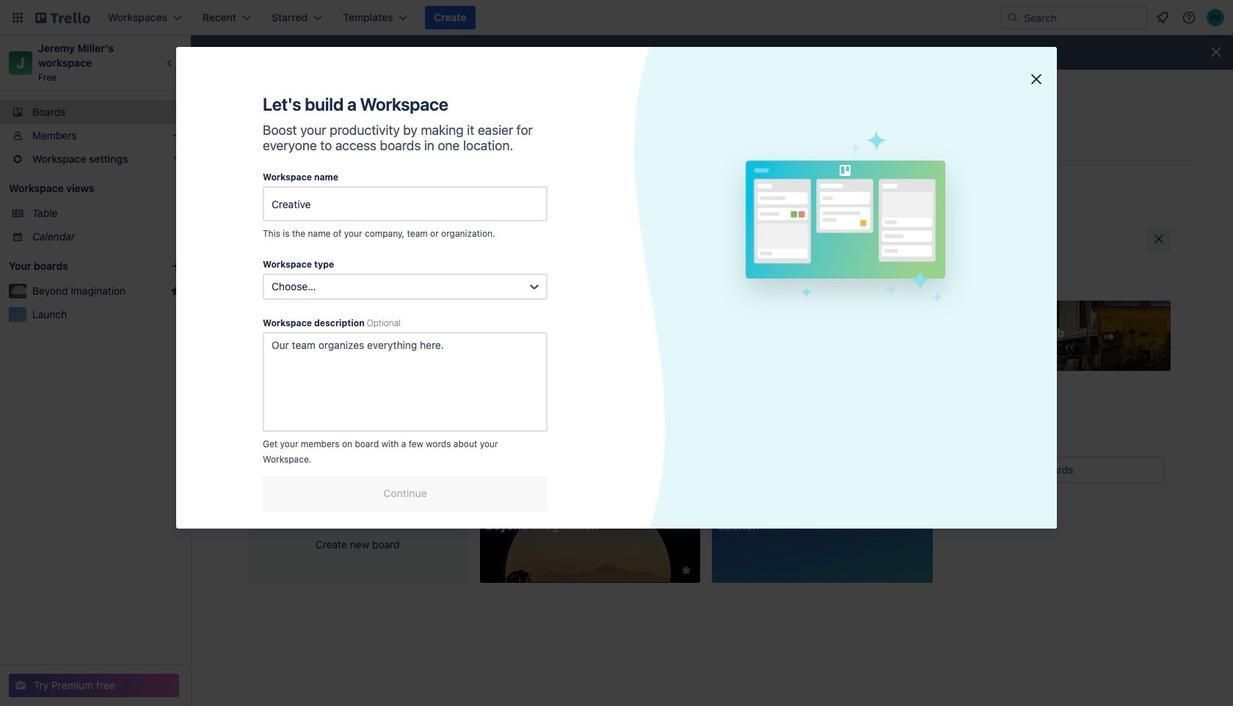 Task type: describe. For each thing, give the bounding box(es) containing it.
add board image
[[170, 261, 182, 272]]

search image
[[1007, 12, 1019, 23]]

primary element
[[0, 0, 1233, 35]]

jeremy miller (jeremymiller198) image
[[1207, 9, 1224, 26]]



Task type: vqa. For each thing, say whether or not it's contained in the screenshot.
Your boards with 2 items element at the left top of the page
yes



Task type: locate. For each thing, give the bounding box(es) containing it.
open information menu image
[[1182, 10, 1196, 25]]

0 notifications image
[[1154, 9, 1171, 26]]

Taco's Co. text field
[[263, 186, 548, 222]]

workspace navigation collapse icon image
[[160, 53, 181, 73]]

starred icon image
[[170, 286, 182, 297]]

Search boards text field
[[981, 457, 1165, 484]]

Our team organizes everything here. text field
[[263, 332, 548, 432]]

your boards with 2 items element
[[9, 258, 148, 275]]

Search field
[[1019, 7, 1147, 29]]



